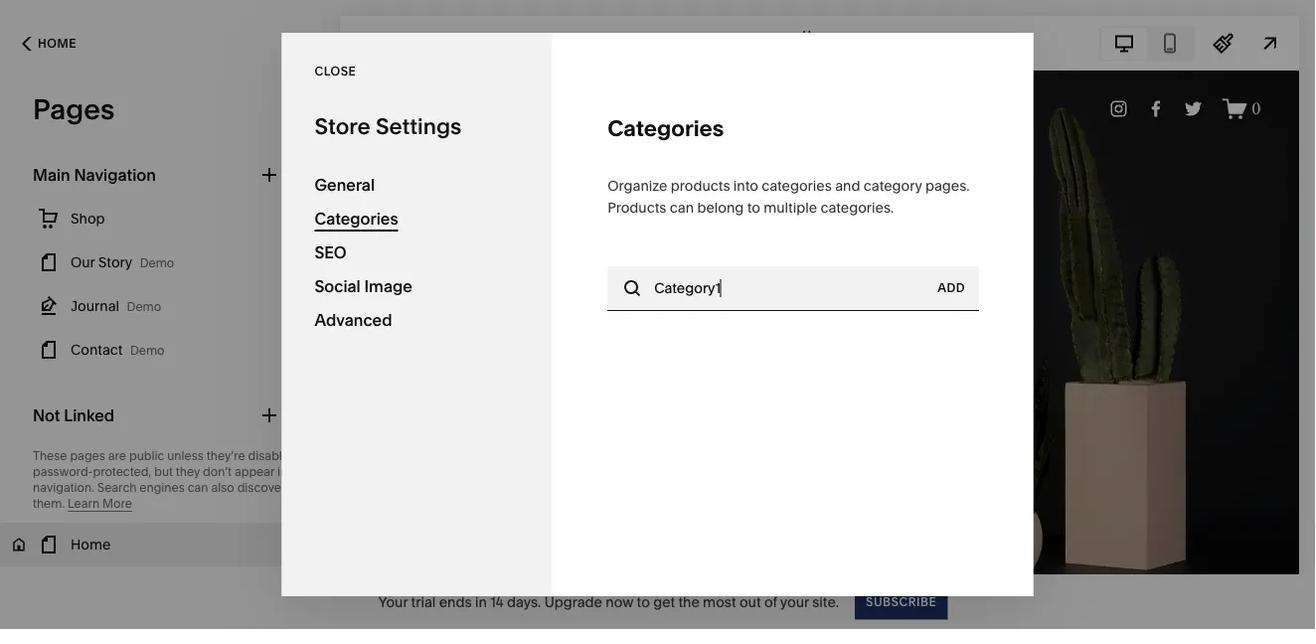 Task type: describe. For each thing, give the bounding box(es) containing it.
categories.
[[820, 199, 893, 216]]

dialog containing store settings
[[282, 33, 1315, 629]]

organize products into categories and category pages. products can belong to multiple categories.
[[607, 177, 969, 216]]

or
[[300, 449, 311, 463]]

pages
[[70, 449, 105, 463]]

linked
[[64, 406, 114, 425]]

advanced
[[315, 310, 392, 330]]

these
[[33, 449, 67, 463]]

1 home button from the top
[[0, 22, 98, 66]]

1 vertical spatial categories
[[315, 209, 398, 228]]

products
[[670, 177, 730, 194]]

add button
[[937, 270, 965, 306]]

organize
[[607, 177, 667, 194]]

are
[[108, 449, 126, 463]]

learn
[[68, 497, 100, 511]]

2 home button from the top
[[0, 523, 340, 567]]

journal demo
[[71, 298, 161, 315]]

belong
[[697, 199, 743, 216]]

add
[[937, 281, 965, 295]]

general link
[[315, 168, 520, 202]]

close button
[[315, 53, 356, 89]]

public
[[129, 449, 164, 463]]

our story demo
[[71, 254, 174, 271]]

shop
[[71, 210, 105, 227]]

general
[[315, 175, 375, 194]]

more
[[102, 497, 132, 511]]

engines
[[139, 481, 185, 495]]

settings
[[376, 113, 462, 140]]

discover
[[237, 481, 285, 495]]

can inside these pages are public unless they're disabled or password-protected, but they don't appear in the navigation. search engines can also discover them.
[[188, 481, 208, 495]]

don't
[[203, 465, 232, 479]]

ends
[[439, 593, 472, 610]]

close
[[315, 64, 356, 78]]

image
[[364, 276, 412, 296]]

can inside organize products into categories and category pages. products can belong to multiple categories.
[[669, 199, 693, 216]]

now
[[606, 593, 633, 610]]

days.
[[507, 593, 541, 610]]

social image link
[[315, 269, 520, 303]]

they're
[[207, 449, 245, 463]]

also
[[211, 481, 234, 495]]

seo
[[315, 243, 347, 262]]

14
[[490, 593, 504, 610]]

1 horizontal spatial the
[[678, 593, 700, 610]]

social
[[315, 276, 361, 296]]

categories link
[[315, 202, 520, 236]]

categories
[[761, 177, 831, 194]]

our
[[71, 254, 95, 271]]

the inside these pages are public unless they're disabled or password-protected, but they don't appear in the navigation. search engines can also discover them.
[[290, 465, 309, 479]]

your
[[378, 593, 408, 610]]

these pages are public unless they're disabled or password-protected, but they don't appear in the navigation. search engines can also discover them.
[[33, 449, 311, 511]]

they
[[176, 465, 200, 479]]



Task type: vqa. For each thing, say whether or not it's contained in the screenshot.
Categories to the left
yes



Task type: locate. For each thing, give the bounding box(es) containing it.
0 vertical spatial to
[[747, 199, 760, 216]]

appear
[[235, 465, 275, 479]]

protected,
[[93, 465, 151, 479]]

the down or
[[290, 465, 309, 479]]

demo right journal
[[127, 300, 161, 314]]

1 vertical spatial demo
[[127, 300, 161, 314]]

0 horizontal spatial can
[[188, 481, 208, 495]]

1 vertical spatial to
[[637, 593, 650, 610]]

home button
[[0, 22, 98, 66], [0, 523, 340, 567]]

0 vertical spatial demo
[[140, 256, 174, 270]]

tab list
[[1101, 27, 1193, 59]]

demo
[[140, 256, 174, 270], [127, 300, 161, 314], [130, 343, 165, 358]]

demo right contact
[[130, 343, 165, 358]]

of
[[764, 593, 777, 610]]

seo link
[[315, 236, 520, 269]]

dialog
[[282, 33, 1315, 629]]

home
[[803, 28, 837, 42], [38, 36, 76, 51], [71, 536, 111, 553]]

advanced link
[[315, 303, 520, 337]]

not
[[33, 406, 60, 425]]

demo for contact
[[130, 343, 165, 358]]

and
[[835, 177, 860, 194]]

1 vertical spatial in
[[475, 593, 487, 610]]

in inside these pages are public unless they're disabled or password-protected, but they don't appear in the navigation. search engines can also discover them.
[[277, 465, 288, 479]]

0 horizontal spatial to
[[637, 593, 650, 610]]

to down the into
[[747, 199, 760, 216]]

to left get in the bottom of the page
[[637, 593, 650, 610]]

categories up organize
[[607, 115, 724, 142]]

out
[[740, 593, 761, 610]]

categories down general
[[315, 209, 398, 228]]

learn more link
[[68, 497, 132, 512]]

1 vertical spatial the
[[678, 593, 700, 610]]

store
[[315, 113, 371, 140]]

1 vertical spatial can
[[188, 481, 208, 495]]

0 horizontal spatial in
[[277, 465, 288, 479]]

learn more
[[68, 497, 132, 511]]

upgrade
[[544, 593, 602, 610]]

demo for journal
[[127, 300, 161, 314]]

pages.
[[925, 177, 969, 194]]

get
[[653, 593, 675, 610]]

contact demo
[[71, 341, 165, 358]]

can
[[669, 199, 693, 216], [188, 481, 208, 495]]

main
[[33, 165, 70, 184]]

0 vertical spatial categories
[[607, 115, 724, 142]]

1 vertical spatial home button
[[0, 523, 340, 567]]

your trial ends in 14 days. upgrade now to get the most out of your site.
[[378, 593, 839, 610]]

demo right story
[[140, 256, 174, 270]]

journal
[[71, 298, 119, 315]]

story
[[98, 254, 132, 271]]

demo inside the journal demo
[[127, 300, 161, 314]]

contact
[[71, 341, 123, 358]]

disabled
[[248, 449, 297, 463]]

shop button
[[0, 197, 340, 241]]

demo inside our story demo
[[140, 256, 174, 270]]

most
[[703, 593, 736, 610]]

in
[[277, 465, 288, 479], [475, 593, 487, 610]]

0 vertical spatial in
[[277, 465, 288, 479]]

unless
[[167, 449, 204, 463]]

1 horizontal spatial categories
[[607, 115, 724, 142]]

navigation
[[74, 165, 156, 184]]

can down the they
[[188, 481, 208, 495]]

0 vertical spatial the
[[290, 465, 309, 479]]

0 horizontal spatial categories
[[315, 209, 398, 228]]

site.
[[812, 593, 839, 610]]

categories
[[607, 115, 724, 142], [315, 209, 398, 228]]

0 vertical spatial home button
[[0, 22, 98, 66]]

demo inside the contact demo
[[130, 343, 165, 358]]

can down products
[[669, 199, 693, 216]]

the right get in the bottom of the page
[[678, 593, 700, 610]]

1 horizontal spatial can
[[669, 199, 693, 216]]

trial
[[411, 593, 436, 610]]

them.
[[33, 497, 65, 511]]

0 vertical spatial can
[[669, 199, 693, 216]]

add a new page to the "not linked" navigation group image
[[258, 405, 280, 426]]

to inside organize products into categories and category pages. products can belong to multiple categories.
[[747, 199, 760, 216]]

products
[[607, 199, 666, 216]]

1 horizontal spatial in
[[475, 593, 487, 610]]

pages
[[33, 92, 115, 126]]

into
[[733, 177, 758, 194]]

main navigation
[[33, 165, 156, 184]]

in down disabled
[[277, 465, 288, 479]]

password-
[[33, 465, 93, 479]]

add a new page to the "main navigation" group image
[[258, 164, 280, 186]]

in left 14
[[475, 593, 487, 610]]

store settings
[[315, 113, 462, 140]]

home button down engines
[[0, 523, 340, 567]]

not linked
[[33, 406, 114, 425]]

0 horizontal spatial the
[[290, 465, 309, 479]]

the
[[290, 465, 309, 479], [678, 593, 700, 610]]

2 vertical spatial demo
[[130, 343, 165, 358]]

category
[[863, 177, 922, 194]]

social image
[[315, 276, 412, 296]]

navigation.
[[33, 481, 94, 495]]

but
[[154, 465, 173, 479]]

search
[[97, 481, 137, 495]]

Add a Category field
[[654, 277, 926, 299]]

your
[[780, 593, 809, 610]]

1 horizontal spatial to
[[747, 199, 760, 216]]

to
[[747, 199, 760, 216], [637, 593, 650, 610]]

multiple
[[763, 199, 817, 216]]

home button up pages
[[0, 22, 98, 66]]



